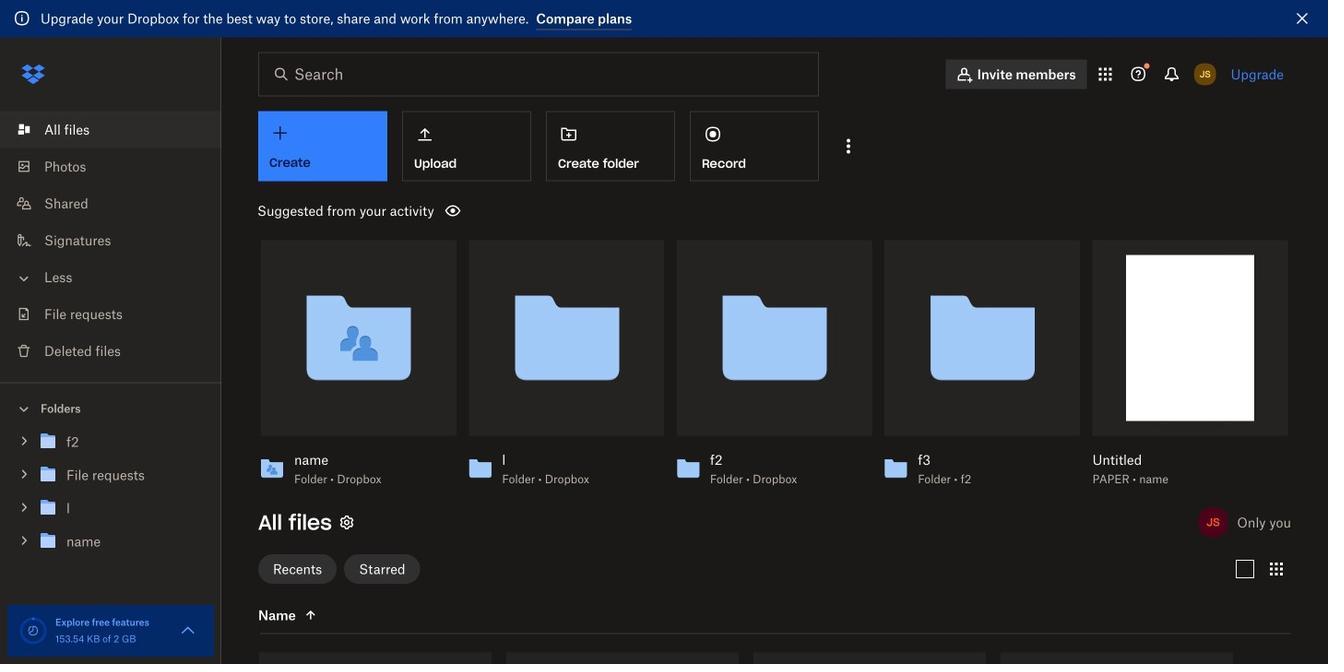 Task type: vqa. For each thing, say whether or not it's contained in the screenshot.
DROPBOX in Web browsers These browsers are currently signed in to your personal Dropbox account.
no



Task type: describe. For each thing, give the bounding box(es) containing it.
folder, l row
[[754, 653, 986, 664]]

folder, f2 row
[[259, 653, 492, 664]]



Task type: locate. For each thing, give the bounding box(es) containing it.
quota usage progress bar
[[18, 616, 48, 646]]

folder settings image
[[336, 511, 358, 534]]

alert
[[0, 0, 1328, 37]]

list item
[[0, 111, 221, 148]]

folder, file requests row
[[506, 653, 739, 664]]

group
[[0, 422, 221, 572]]

quota usage image
[[18, 616, 48, 646]]

less image
[[15, 269, 33, 288]]

Search in folder "Dropbox" text field
[[294, 63, 780, 85]]

list
[[0, 100, 221, 382]]

shared folder, name row
[[1001, 653, 1233, 664]]

dropbox image
[[15, 56, 52, 93]]



